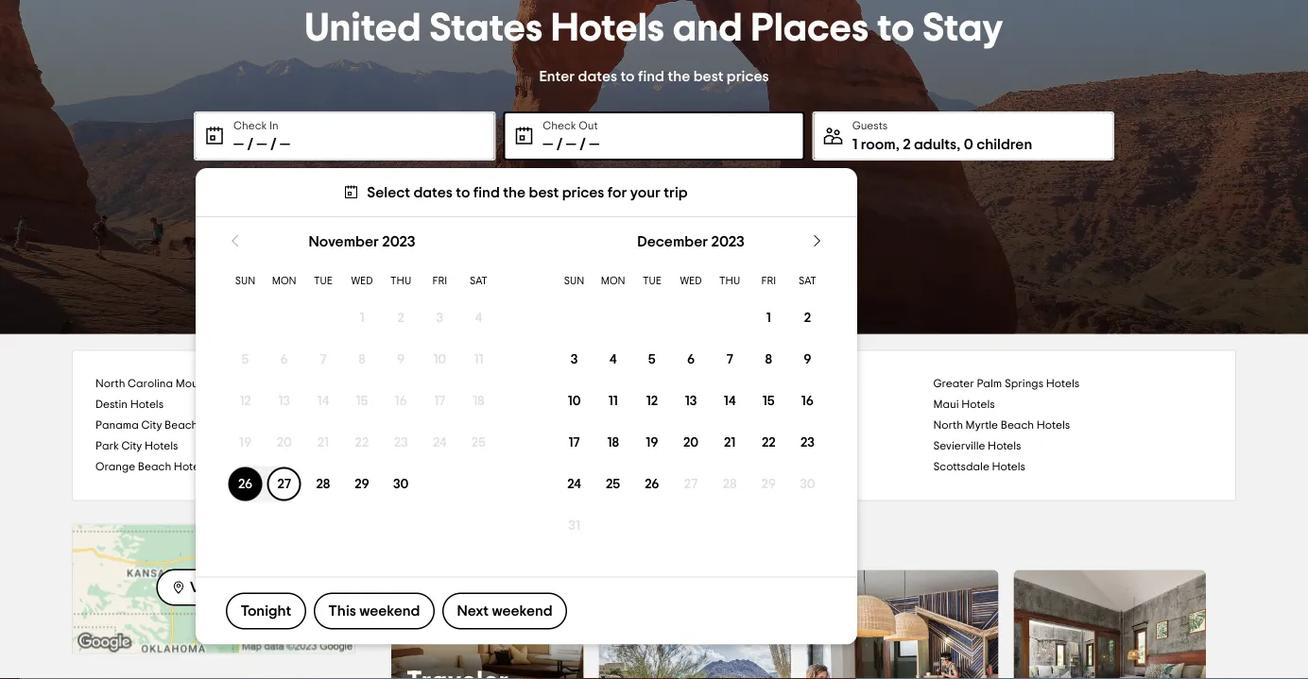 Task type: describe. For each thing, give the bounding box(es) containing it.
myrtle beach hotels link
[[654, 395, 933, 415]]

places
[[751, 9, 869, 48]]

0 horizontal spatial united
[[305, 9, 421, 48]]

wed for november
[[351, 276, 373, 287]]

beach inside sevierville hotels orange beach hotels
[[138, 462, 171, 473]]

enter dates to find the best prices
[[539, 69, 769, 84]]

hotels right park
[[145, 441, 178, 452]]

13 inside december 2023 grid
[[685, 394, 697, 408]]

palm
[[977, 379, 1002, 390]]

24 inside december 2023 grid
[[567, 478, 581, 491]]

oahu hotels link
[[375, 436, 654, 457]]

2 inside "guests 1 room , 2 adults , 0 children"
[[903, 137, 911, 152]]

guests
[[852, 120, 888, 131]]

this weekend
[[328, 604, 420, 619]]

greater
[[933, 379, 974, 390]]

beach inside maui hotels panama city beach hotels
[[164, 420, 198, 431]]

2 for november 2023
[[397, 311, 404, 325]]

trip
[[664, 185, 688, 200]]

sat for december 2023
[[799, 276, 816, 287]]

25 inside december 2023 grid
[[606, 478, 620, 491]]

2 , from the left
[[957, 137, 960, 152]]

2 — from the left
[[257, 137, 267, 152]]

las vegas hotels link
[[654, 436, 933, 457]]

2023 for december 2023
[[711, 234, 745, 249]]

14 inside 'november 2023' grid
[[317, 394, 329, 408]]

north carolina mountains hotels link
[[95, 374, 375, 395]]

7 inside 'november 2023' grid
[[320, 353, 327, 366]]

scottsdale
[[933, 462, 989, 473]]

next
[[457, 604, 489, 619]]

28 inside december 2023 grid
[[723, 478, 737, 491]]

this weekend button
[[314, 593, 435, 630]]

in
[[269, 120, 279, 131]]

13 inside 'november 2023' grid
[[278, 394, 290, 408]]

thu for december 2023
[[719, 276, 740, 287]]

in
[[544, 526, 562, 549]]

0 horizontal spatial states
[[430, 9, 543, 48]]

row containing 26
[[226, 463, 498, 505]]

orange
[[95, 462, 135, 473]]

oahu
[[375, 441, 404, 452]]

check in — / — / —
[[233, 120, 290, 152]]

prices for enter dates to find the best prices
[[727, 69, 769, 84]]

united states hotels and places to stay
[[305, 9, 1004, 48]]

hotels up "scottsdale hotels"
[[988, 441, 1021, 452]]

sevierville hotels orange beach hotels
[[95, 441, 1021, 473]]

for
[[608, 185, 627, 200]]

find for enter
[[638, 69, 664, 84]]

hotels up "maui hotels" link
[[1046, 379, 1080, 390]]

select dates to find the best prices for your trip
[[367, 185, 688, 200]]

1 , from the left
[[896, 137, 899, 152]]

myrtle beach hotels
[[654, 399, 759, 411]]

26 inside december 2023 grid
[[645, 478, 659, 491]]

the for select
[[503, 185, 526, 200]]

december 2023
[[637, 234, 745, 249]]

enter
[[539, 69, 575, 84]]

vegas
[[675, 441, 708, 452]]

room
[[861, 137, 896, 152]]

1 / from the left
[[247, 137, 253, 152]]

your
[[630, 185, 661, 200]]

miramar beach hotels
[[375, 399, 490, 411]]

14 inside december 2023 grid
[[724, 394, 736, 408]]

myrtle inside north myrtle beach hotels park city hotels
[[966, 420, 998, 431]]

weekend for next weekend
[[492, 604, 553, 619]]

select
[[367, 185, 410, 200]]

beach inside north myrtle beach hotels park city hotels
[[1001, 420, 1034, 431]]

sevierville
[[933, 441, 985, 452]]

tonight
[[241, 604, 291, 619]]

21 inside 'november 2023' grid
[[317, 436, 329, 449]]

check out — / — / —
[[543, 120, 599, 152]]

row containing 12
[[226, 380, 498, 422]]

view map button
[[156, 570, 271, 606]]

4 — from the left
[[543, 137, 553, 152]]

popular hotels in united states right now
[[391, 526, 803, 549]]

20 inside december 2023 grid
[[683, 436, 698, 449]]

mon for december 2023
[[601, 276, 625, 287]]

row containing 10
[[555, 380, 827, 422]]

5 inside 'november 2023' grid
[[242, 353, 249, 366]]

29 inside december 2023 grid
[[761, 478, 776, 491]]

panama
[[95, 420, 139, 431]]

hotels down destin hotels link
[[200, 420, 234, 431]]

north myrtle beach hotels link
[[933, 415, 1213, 436]]

hotels
[[477, 526, 539, 549]]

row containing 3
[[555, 339, 827, 380]]

this
[[328, 604, 356, 619]]

row containing 5
[[226, 339, 498, 380]]

next month image
[[808, 232, 827, 250]]

wed for december
[[680, 276, 702, 287]]

children
[[976, 137, 1032, 152]]

row containing 17
[[555, 422, 827, 463]]

carolina
[[128, 379, 173, 390]]

tue for november
[[314, 276, 332, 287]]

oahu hotels
[[375, 441, 440, 452]]

beach inside "link"
[[689, 399, 723, 411]]

dates for enter
[[578, 69, 617, 84]]

scottsdale hotels link
[[933, 457, 1213, 478]]

27 inside 'november 2023' grid
[[277, 478, 291, 491]]

27 inside december 2023 grid
[[684, 478, 698, 491]]

2 horizontal spatial to
[[877, 9, 914, 48]]

destin
[[95, 399, 128, 411]]

las vegas hotels
[[654, 441, 744, 452]]

weekend for this weekend
[[359, 604, 420, 619]]

hotels right oahu
[[406, 441, 440, 452]]

thu for november 2023
[[390, 276, 411, 287]]

1 horizontal spatial united
[[566, 526, 634, 549]]

greater palm springs hotels link
[[933, 374, 1213, 395]]

19 inside 'november 2023' grid
[[239, 436, 252, 449]]

1 inside "guests 1 room , 2 adults , 0 children"
[[852, 137, 858, 152]]

sun for november
[[235, 276, 255, 287]]

greater palm springs hotels destin hotels
[[95, 379, 1080, 411]]

park
[[95, 441, 119, 452]]

and
[[673, 9, 742, 48]]

hotels up oahu hotels link
[[457, 399, 490, 411]]

2 / from the left
[[270, 137, 276, 152]]

hotels inside "link"
[[725, 399, 759, 411]]

25 inside 'november 2023' grid
[[471, 436, 486, 449]]

tonight button
[[226, 593, 306, 630]]

10 inside december 2023 grid
[[568, 394, 581, 408]]

0
[[964, 137, 973, 152]]

november 2023
[[309, 234, 415, 249]]

6 — from the left
[[589, 137, 599, 152]]

22 inside december 2023 grid
[[762, 436, 776, 449]]

out
[[579, 120, 598, 131]]

hotels up destin hotels link
[[232, 379, 266, 390]]

mon for november 2023
[[272, 276, 296, 287]]

7 inside december 2023 grid
[[726, 353, 733, 366]]

view map
[[190, 580, 256, 596]]

november
[[309, 234, 379, 249]]

november 2023 grid
[[226, 217, 498, 547]]

row group for november
[[226, 297, 498, 505]]

5 — from the left
[[566, 137, 576, 152]]

popular
[[391, 526, 472, 549]]

north for myrtle
[[933, 420, 963, 431]]

destin hotels link
[[95, 395, 375, 415]]

1 — from the left
[[233, 137, 244, 152]]

8 inside 'november 2023' grid
[[358, 353, 366, 366]]

15 inside december 2023 grid
[[763, 394, 775, 408]]



Task type: vqa. For each thing, say whether or not it's contained in the screenshot.


Task type: locate. For each thing, give the bounding box(es) containing it.
1 horizontal spatial 29
[[761, 478, 776, 491]]

1 vertical spatial 3
[[571, 353, 578, 366]]

city inside maui hotels panama city beach hotels
[[141, 420, 162, 431]]

25 down miramar beach hotels link
[[471, 436, 486, 449]]

2 30 from the left
[[800, 478, 815, 491]]

mon inside december 2023 grid
[[601, 276, 625, 287]]

1 5 from the left
[[242, 353, 249, 366]]

1 horizontal spatial 3
[[571, 353, 578, 366]]

1 14 from the left
[[317, 394, 329, 408]]

3 — from the left
[[280, 137, 290, 152]]

9 up myrtle beach hotels "link"
[[804, 353, 811, 366]]

25 up popular hotels in united states right now
[[606, 478, 620, 491]]

1 13 from the left
[[278, 394, 290, 408]]

1 27 from the left
[[277, 478, 291, 491]]

2 down november 2023
[[397, 311, 404, 325]]

1 horizontal spatial 9
[[804, 353, 811, 366]]

0 horizontal spatial 14
[[317, 394, 329, 408]]

0 vertical spatial the
[[668, 69, 690, 84]]

best for enter dates to find the best prices
[[693, 69, 723, 84]]

10 up miramar beach hotels
[[433, 353, 446, 366]]

1 vertical spatial 25
[[606, 478, 620, 491]]

1 mon from the left
[[272, 276, 296, 287]]

best for select dates to find the best prices for your trip
[[529, 185, 559, 200]]

0 horizontal spatial 29
[[355, 478, 369, 491]]

hotels up enter dates to find the best prices
[[551, 9, 664, 48]]

0 horizontal spatial 12
[[239, 394, 251, 408]]

9 inside december 2023 grid
[[804, 353, 811, 366]]

1 inside 'november 2023' grid
[[360, 311, 364, 325]]

2 thu from the left
[[719, 276, 740, 287]]

1 down november 2023
[[360, 311, 364, 325]]

0 horizontal spatial 20
[[277, 436, 292, 449]]

stay
[[923, 9, 1004, 48]]

beach
[[421, 399, 454, 411], [689, 399, 723, 411], [164, 420, 198, 431], [1001, 420, 1034, 431], [138, 462, 171, 473]]

1 horizontal spatial 11
[[608, 394, 618, 408]]

0 vertical spatial 10
[[433, 353, 446, 366]]

to for enter dates to find the best prices
[[620, 69, 635, 84]]

/
[[247, 137, 253, 152], [270, 137, 276, 152], [556, 137, 563, 152], [580, 137, 586, 152]]

1 sat from the left
[[470, 276, 487, 287]]

16 up oahu hotels
[[395, 394, 407, 408]]

1 inside december 2023 grid
[[766, 311, 771, 325]]

1 vertical spatial myrtle
[[966, 420, 998, 431]]

0 horizontal spatial 18
[[473, 394, 485, 408]]

—
[[233, 137, 244, 152], [257, 137, 267, 152], [280, 137, 290, 152], [543, 137, 553, 152], [566, 137, 576, 152], [589, 137, 599, 152]]

11 up north myrtle beach hotels park city hotels at the bottom of the page
[[608, 394, 618, 408]]

1 22 from the left
[[355, 436, 369, 449]]

0 vertical spatial dates
[[578, 69, 617, 84]]

mountains
[[176, 379, 230, 390]]

1 for december 2023
[[766, 311, 771, 325]]

north up destin
[[95, 379, 125, 390]]

fri inside 'november 2023' grid
[[432, 276, 447, 287]]

1 horizontal spatial ,
[[957, 137, 960, 152]]

1 tue from the left
[[314, 276, 332, 287]]

11 up miramar beach hotels link
[[474, 353, 483, 366]]

20 inside 'november 2023' grid
[[277, 436, 292, 449]]

0 vertical spatial prices
[[727, 69, 769, 84]]

, left 0
[[957, 137, 960, 152]]

1 20 from the left
[[277, 436, 292, 449]]

view
[[190, 580, 223, 596]]

18 left las
[[607, 436, 619, 449]]

adults
[[914, 137, 957, 152]]

dates right enter
[[578, 69, 617, 84]]

1 horizontal spatial 24
[[567, 478, 581, 491]]

1 vertical spatial states
[[639, 526, 704, 549]]

21 inside december 2023 grid
[[724, 436, 736, 449]]

2 27 from the left
[[684, 478, 698, 491]]

mon inside 'november 2023' grid
[[272, 276, 296, 287]]

30
[[393, 478, 409, 491], [800, 478, 815, 491]]

0 horizontal spatial sat
[[470, 276, 487, 287]]

0 horizontal spatial 7
[[320, 353, 327, 366]]

now
[[762, 526, 803, 549]]

0 horizontal spatial ,
[[896, 137, 899, 152]]

0 horizontal spatial mon
[[272, 276, 296, 287]]

sat inside december 2023 grid
[[799, 276, 816, 287]]

2023 down select
[[382, 234, 415, 249]]

0 horizontal spatial 2
[[397, 311, 404, 325]]

2023
[[382, 234, 415, 249], [711, 234, 745, 249]]

2 26 from the left
[[645, 478, 659, 491]]

1 for november 2023
[[360, 311, 364, 325]]

9 up miramar
[[397, 353, 405, 366]]

las
[[654, 441, 672, 452]]

miramar
[[375, 399, 418, 411]]

1 28 from the left
[[316, 478, 330, 491]]

sevierville hotels link
[[933, 436, 1213, 457]]

1 2023 from the left
[[382, 234, 415, 249]]

5
[[242, 353, 249, 366], [648, 353, 656, 366]]

5 up myrtle beach hotels
[[648, 353, 656, 366]]

18 inside 'november 2023' grid
[[473, 394, 485, 408]]

mon
[[272, 276, 296, 287], [601, 276, 625, 287]]

6 inside 'november 2023' grid
[[280, 353, 288, 366]]

beach right orange
[[138, 462, 171, 473]]

check for check out — / — / —
[[543, 120, 576, 131]]

1 horizontal spatial check
[[543, 120, 576, 131]]

1 horizontal spatial north
[[933, 420, 963, 431]]

orange beach hotels link
[[95, 457, 375, 478]]

2 right 'room'
[[903, 137, 911, 152]]

1 21 from the left
[[317, 436, 329, 449]]

24 down sevierville hotels orange beach hotels
[[567, 478, 581, 491]]

2 mon from the left
[[601, 276, 625, 287]]

0 horizontal spatial 25
[[471, 436, 486, 449]]

28 inside 'november 2023' grid
[[316, 478, 330, 491]]

1 vertical spatial city
[[121, 441, 142, 452]]

park city hotels link
[[95, 436, 375, 457]]

guests 1 room , 2 adults , 0 children
[[852, 120, 1032, 152]]

16 up las vegas hotels link on the bottom of page
[[801, 394, 814, 408]]

0 horizontal spatial 10
[[433, 353, 446, 366]]

1 9 from the left
[[397, 353, 405, 366]]

3 up miramar beach hotels
[[436, 311, 443, 325]]

fri for december 2023
[[761, 276, 776, 287]]

2 9 from the left
[[804, 353, 811, 366]]

1 26 from the left
[[238, 478, 253, 491]]

1 horizontal spatial wed
[[680, 276, 702, 287]]

5 inside december 2023 grid
[[648, 353, 656, 366]]

0 horizontal spatial 26
[[238, 478, 253, 491]]

20 up the orange beach hotels link
[[277, 436, 292, 449]]

prices left for at the top of page
[[562, 185, 604, 200]]

15 up las vegas hotels link on the bottom of page
[[763, 394, 775, 408]]

0 horizontal spatial best
[[529, 185, 559, 200]]

10 up north myrtle beach hotels park city hotels at the bottom of the page
[[568, 394, 581, 408]]

21 right vegas on the bottom right of page
[[724, 436, 736, 449]]

myrtle inside myrtle beach hotels "link"
[[654, 399, 687, 411]]

2 12 from the left
[[646, 394, 658, 408]]

29
[[355, 478, 369, 491], [761, 478, 776, 491]]

2 13 from the left
[[685, 394, 697, 408]]

dates for select
[[413, 185, 453, 200]]

1 horizontal spatial 28
[[723, 478, 737, 491]]

16 inside december 2023 grid
[[801, 394, 814, 408]]

0 horizontal spatial north
[[95, 379, 125, 390]]

2 2023 from the left
[[711, 234, 745, 249]]

hotels down "maui hotels" link
[[1037, 420, 1070, 431]]

0 horizontal spatial myrtle
[[654, 399, 687, 411]]

18 up oahu hotels link
[[473, 394, 485, 408]]

22 left oahu
[[355, 436, 369, 449]]

0 horizontal spatial 13
[[278, 394, 290, 408]]

12 inside 'november 2023' grid
[[239, 394, 251, 408]]

1 30 from the left
[[393, 478, 409, 491]]

next weekend button
[[442, 593, 567, 630]]

12 inside december 2023 grid
[[646, 394, 658, 408]]

1 horizontal spatial 10
[[568, 394, 581, 408]]

fri inside december 2023 grid
[[761, 276, 776, 287]]

maui
[[933, 399, 959, 411]]

1 horizontal spatial 12
[[646, 394, 658, 408]]

sun for december
[[564, 276, 584, 287]]

to
[[877, 9, 914, 48], [620, 69, 635, 84], [456, 185, 470, 200]]

1 horizontal spatial dates
[[578, 69, 617, 84]]

1 7 from the left
[[320, 353, 327, 366]]

1 horizontal spatial states
[[639, 526, 704, 549]]

0 vertical spatial city
[[141, 420, 162, 431]]

2 weekend from the left
[[492, 604, 553, 619]]

2 wed from the left
[[680, 276, 702, 287]]

1 23 from the left
[[394, 436, 408, 449]]

18 inside december 2023 grid
[[607, 436, 619, 449]]

find
[[638, 69, 664, 84], [473, 185, 500, 200]]

0 horizontal spatial 9
[[397, 353, 405, 366]]

2 down next month icon at the top of page
[[804, 311, 811, 325]]

26 down las
[[645, 478, 659, 491]]

1 vertical spatial 11
[[608, 394, 618, 408]]

1 horizontal spatial myrtle
[[966, 420, 998, 431]]

0 horizontal spatial find
[[473, 185, 500, 200]]

0 horizontal spatial 4
[[475, 311, 482, 325]]

21 left oahu
[[317, 436, 329, 449]]

the for enter
[[668, 69, 690, 84]]

weekend inside next weekend button
[[492, 604, 553, 619]]

sun
[[235, 276, 255, 287], [564, 276, 584, 287]]

16
[[395, 394, 407, 408], [801, 394, 814, 408]]

city inside north myrtle beach hotels park city hotels
[[121, 441, 142, 452]]

17 right miramar
[[434, 394, 445, 408]]

12 up panama city beach hotels link
[[239, 394, 251, 408]]

weekend right next
[[492, 604, 553, 619]]

1 horizontal spatial weekend
[[492, 604, 553, 619]]

best down check out — / — / —
[[529, 185, 559, 200]]

0 horizontal spatial wed
[[351, 276, 373, 287]]

north myrtle beach hotels park city hotels
[[95, 420, 1070, 452]]

thu
[[390, 276, 411, 287], [719, 276, 740, 287]]

2 21 from the left
[[724, 436, 736, 449]]

hotels
[[551, 9, 664, 48], [232, 379, 266, 390], [1046, 379, 1080, 390], [130, 399, 164, 411], [457, 399, 490, 411], [725, 399, 759, 411], [961, 399, 995, 411], [200, 420, 234, 431], [1037, 420, 1070, 431], [145, 441, 178, 452], [406, 441, 440, 452], [710, 441, 744, 452], [988, 441, 1021, 452], [174, 462, 207, 473], [992, 462, 1025, 473]]

1 horizontal spatial 23
[[800, 436, 815, 449]]

1 weekend from the left
[[359, 604, 420, 619]]

24
[[433, 436, 447, 449], [567, 478, 581, 491]]

1 horizontal spatial prices
[[727, 69, 769, 84]]

2 28 from the left
[[723, 478, 737, 491]]

thu inside 'november 2023' grid
[[390, 276, 411, 287]]

7 up myrtle beach hotels
[[726, 353, 733, 366]]

19 up the orange beach hotels link
[[239, 436, 252, 449]]

1 horizontal spatial 6
[[687, 353, 695, 366]]

1 6 from the left
[[280, 353, 288, 366]]

3
[[436, 311, 443, 325], [571, 353, 578, 366]]

fri
[[432, 276, 447, 287], [761, 276, 776, 287]]

0 vertical spatial north
[[95, 379, 125, 390]]

9 inside 'november 2023' grid
[[397, 353, 405, 366]]

15 left miramar
[[356, 394, 368, 408]]

1 29 from the left
[[355, 478, 369, 491]]

beach down "north carolina mountains hotels"
[[164, 420, 198, 431]]

29 inside 'november 2023' grid
[[355, 478, 369, 491]]

0 vertical spatial to
[[877, 9, 914, 48]]

find for select
[[473, 185, 500, 200]]

to right select
[[456, 185, 470, 200]]

0 horizontal spatial sun
[[235, 276, 255, 287]]

1 15 from the left
[[356, 394, 368, 408]]

1 thu from the left
[[390, 276, 411, 287]]

hotels down carolina at the left bottom
[[130, 399, 164, 411]]

1 horizontal spatial fri
[[761, 276, 776, 287]]

row containing 24
[[555, 463, 827, 505]]

fri for november 2023
[[432, 276, 447, 287]]

19 inside december 2023 grid
[[646, 436, 658, 449]]

to left stay in the right top of the page
[[877, 9, 914, 48]]

24 down miramar beach hotels
[[433, 436, 447, 449]]

1 wed from the left
[[351, 276, 373, 287]]

next weekend
[[457, 604, 553, 619]]

the
[[668, 69, 690, 84], [503, 185, 526, 200]]

2 20 from the left
[[683, 436, 698, 449]]

2 tue from the left
[[643, 276, 661, 287]]

1 horizontal spatial 25
[[606, 478, 620, 491]]

2023 right december
[[711, 234, 745, 249]]

4 inside 'november 2023' grid
[[475, 311, 482, 325]]

wed down december 2023
[[680, 276, 702, 287]]

15 inside 'november 2023' grid
[[356, 394, 368, 408]]

1 up myrtle beach hotels "link"
[[766, 311, 771, 325]]

1 horizontal spatial row group
[[555, 297, 827, 547]]

check inside check out — / — / —
[[543, 120, 576, 131]]

0 horizontal spatial prices
[[562, 185, 604, 200]]

prices for select dates to find the best prices for your trip
[[562, 185, 604, 200]]

1 horizontal spatial 13
[[685, 394, 697, 408]]

0 vertical spatial 4
[[475, 311, 482, 325]]

4 inside row
[[609, 353, 617, 366]]

26 inside 'november 2023' grid
[[238, 478, 253, 491]]

1 horizontal spatial 8
[[765, 353, 772, 366]]

0 horizontal spatial weekend
[[359, 604, 420, 619]]

hotels down the palm
[[961, 399, 995, 411]]

0 horizontal spatial 17
[[434, 394, 445, 408]]

city right park
[[121, 441, 142, 452]]

30 down las vegas hotels link on the bottom of page
[[800, 478, 815, 491]]

hotels right vegas on the bottom right of page
[[710, 441, 744, 452]]

hotels right scottsdale
[[992, 462, 1025, 473]]

1 horizontal spatial 18
[[607, 436, 619, 449]]

beach right miramar
[[421, 399, 454, 411]]

1 horizontal spatial 7
[[726, 353, 733, 366]]

2 16 from the left
[[801, 394, 814, 408]]

10 inside 'november 2023' grid
[[433, 353, 446, 366]]

2 23 from the left
[[800, 436, 815, 449]]

30 down oahu hotels
[[393, 478, 409, 491]]

0 horizontal spatial 19
[[239, 436, 252, 449]]

11
[[474, 353, 483, 366], [608, 394, 618, 408]]

tue for december
[[643, 276, 661, 287]]

31
[[568, 519, 580, 532]]

1 vertical spatial best
[[529, 185, 559, 200]]

2023 for november 2023
[[382, 234, 415, 249]]

1 horizontal spatial 17
[[569, 436, 580, 449]]

wed inside december 2023 grid
[[680, 276, 702, 287]]

5 up 'north carolina mountains hotels' link
[[242, 353, 249, 366]]

27 down vegas on the bottom right of page
[[684, 478, 698, 491]]

1 8 from the left
[[358, 353, 366, 366]]

2 15 from the left
[[763, 394, 775, 408]]

24 inside 'november 2023' grid
[[433, 436, 447, 449]]

sun inside december 2023 grid
[[564, 276, 584, 287]]

6
[[280, 353, 288, 366], [687, 353, 695, 366]]

17
[[434, 394, 445, 408], [569, 436, 580, 449]]

panama city beach hotels link
[[95, 415, 375, 436]]

1 horizontal spatial thu
[[719, 276, 740, 287]]

tue down december
[[643, 276, 661, 287]]

3 inside row
[[571, 353, 578, 366]]

13
[[278, 394, 290, 408], [685, 394, 697, 408]]

17 down maui hotels panama city beach hotels
[[569, 436, 580, 449]]

check left in
[[233, 120, 267, 131]]

row group for december
[[555, 297, 827, 547]]

beach down springs
[[1001, 420, 1034, 431]]

north carolina mountains hotels
[[95, 379, 266, 390]]

sat inside 'november 2023' grid
[[470, 276, 487, 287]]

3 / from the left
[[556, 137, 563, 152]]

7
[[320, 353, 327, 366], [726, 353, 733, 366]]

19 left vegas on the bottom right of page
[[646, 436, 658, 449]]

16 inside 'november 2023' grid
[[395, 394, 407, 408]]

north inside 'north carolina mountains hotels' link
[[95, 379, 125, 390]]

1 horizontal spatial 30
[[800, 478, 815, 491]]

1 horizontal spatial sat
[[799, 276, 816, 287]]

row group
[[226, 297, 498, 505], [555, 297, 827, 547]]

6 up 'north carolina mountains hotels' link
[[280, 353, 288, 366]]

0 horizontal spatial 3
[[436, 311, 443, 325]]

1 horizontal spatial to
[[620, 69, 635, 84]]

2 6 from the left
[[687, 353, 695, 366]]

15
[[356, 394, 368, 408], [763, 394, 775, 408]]

11 inside december 2023 grid
[[608, 394, 618, 408]]

row containing 19
[[226, 422, 498, 463]]

december 2023 grid
[[555, 217, 827, 547]]

1 vertical spatial 17
[[569, 436, 580, 449]]

to down united states hotels and places to stay
[[620, 69, 635, 84]]

map
[[226, 580, 256, 596]]

10
[[433, 353, 446, 366], [568, 394, 581, 408]]

17 inside 'november 2023' grid
[[434, 394, 445, 408]]

north inside north myrtle beach hotels park city hotels
[[933, 420, 963, 431]]

2 14 from the left
[[724, 394, 736, 408]]

1 vertical spatial prices
[[562, 185, 604, 200]]

scottsdale hotels
[[933, 462, 1025, 473]]

,
[[896, 137, 899, 152], [957, 137, 960, 152]]

22 inside 'november 2023' grid
[[355, 436, 369, 449]]

4 up the 'greater palm springs hotels destin hotels'
[[609, 353, 617, 366]]

tue down november at the left
[[314, 276, 332, 287]]

check left out
[[543, 120, 576, 131]]

11 inside 'november 2023' grid
[[474, 353, 483, 366]]

1 horizontal spatial 4
[[609, 353, 617, 366]]

miramar beach hotels link
[[375, 395, 654, 415]]

maui hotels link
[[933, 395, 1213, 415]]

check for check in — / — / —
[[233, 120, 267, 131]]

14 up las vegas hotels
[[724, 394, 736, 408]]

wed inside 'november 2023' grid
[[351, 276, 373, 287]]

sat for november 2023
[[470, 276, 487, 287]]

1 horizontal spatial 16
[[801, 394, 814, 408]]

2 for december 2023
[[804, 311, 811, 325]]

states
[[430, 9, 543, 48], [639, 526, 704, 549]]

1 horizontal spatial tue
[[643, 276, 661, 287]]

springs
[[1005, 379, 1044, 390]]

dates
[[578, 69, 617, 84], [413, 185, 453, 200]]

check
[[233, 120, 267, 131], [543, 120, 576, 131]]

1 row group from the left
[[226, 297, 498, 505]]

2 horizontal spatial 1
[[852, 137, 858, 152]]

2 22 from the left
[[762, 436, 776, 449]]

8 inside december 2023 grid
[[765, 353, 772, 366]]

17 inside december 2023 grid
[[569, 436, 580, 449]]

hotels down park city hotels link
[[174, 462, 207, 473]]

, left adults
[[896, 137, 899, 152]]

30 inside december 2023 grid
[[800, 478, 815, 491]]

23 down miramar
[[394, 436, 408, 449]]

12
[[239, 394, 251, 408], [646, 394, 658, 408]]

best down and
[[693, 69, 723, 84]]

myrtle up sevierville
[[966, 420, 998, 431]]

1 left 'room'
[[852, 137, 858, 152]]

2 19 from the left
[[646, 436, 658, 449]]

0 horizontal spatial 23
[[394, 436, 408, 449]]

1 vertical spatial 4
[[609, 353, 617, 366]]

myrtle
[[654, 399, 687, 411], [966, 420, 998, 431]]

thu down december 2023
[[719, 276, 740, 287]]

23 inside 'november 2023' grid
[[394, 436, 408, 449]]

7 up 'north carolina mountains hotels' link
[[320, 353, 327, 366]]

0 vertical spatial 24
[[433, 436, 447, 449]]

2 vertical spatial to
[[456, 185, 470, 200]]

2
[[903, 137, 911, 152], [397, 311, 404, 325], [804, 311, 811, 325]]

0 horizontal spatial 24
[[433, 436, 447, 449]]

hotels up las vegas hotels
[[725, 399, 759, 411]]

1 horizontal spatial 1
[[766, 311, 771, 325]]

1 sun from the left
[[235, 276, 255, 287]]

2 fri from the left
[[761, 276, 776, 287]]

north down maui
[[933, 420, 963, 431]]

2 row group from the left
[[555, 297, 827, 547]]

19
[[239, 436, 252, 449], [646, 436, 658, 449]]

2 7 from the left
[[726, 353, 733, 366]]

tue inside 'november 2023' grid
[[314, 276, 332, 287]]

13 up vegas on the bottom right of page
[[685, 394, 697, 408]]

1 vertical spatial to
[[620, 69, 635, 84]]

14 left miramar
[[317, 394, 329, 408]]

1 fri from the left
[[432, 276, 447, 287]]

1 16 from the left
[[395, 394, 407, 408]]

23 down myrtle beach hotels "link"
[[800, 436, 815, 449]]

1 19 from the left
[[239, 436, 252, 449]]

tue inside december 2023 grid
[[643, 276, 661, 287]]

beach up las vegas hotels
[[689, 399, 723, 411]]

december
[[637, 234, 708, 249]]

thu inside december 2023 grid
[[719, 276, 740, 287]]

28
[[316, 478, 330, 491], [723, 478, 737, 491]]

1 horizontal spatial 5
[[648, 353, 656, 366]]

1 horizontal spatial 19
[[646, 436, 658, 449]]

right
[[709, 526, 757, 549]]

22
[[355, 436, 369, 449], [762, 436, 776, 449]]

0 horizontal spatial to
[[456, 185, 470, 200]]

2 8 from the left
[[765, 353, 772, 366]]

8
[[358, 353, 366, 366], [765, 353, 772, 366]]

previous month image
[[226, 232, 245, 250]]

2 check from the left
[[543, 120, 576, 131]]

sat
[[470, 276, 487, 287], [799, 276, 816, 287]]

13 up panama city beach hotels link
[[278, 394, 290, 408]]

23 inside december 2023 grid
[[800, 436, 815, 449]]

1 horizontal spatial 27
[[684, 478, 698, 491]]

thu down november 2023
[[390, 276, 411, 287]]

states left right
[[639, 526, 704, 549]]

0 vertical spatial 25
[[471, 436, 486, 449]]

dates right select
[[413, 185, 453, 200]]

0 horizontal spatial 30
[[393, 478, 409, 491]]

26 down park city hotels link
[[238, 478, 253, 491]]

12 up las
[[646, 394, 658, 408]]

2 sat from the left
[[799, 276, 816, 287]]

to for select dates to find the best prices for your trip
[[456, 185, 470, 200]]

wed down november 2023
[[351, 276, 373, 287]]

sun inside 'november 2023' grid
[[235, 276, 255, 287]]

2 sun from the left
[[564, 276, 584, 287]]

1 check from the left
[[233, 120, 267, 131]]

0 horizontal spatial 6
[[280, 353, 288, 366]]

0 vertical spatial 3
[[436, 311, 443, 325]]

myrtle up las
[[654, 399, 687, 411]]

maui hotels panama city beach hotels
[[95, 399, 995, 431]]

1 horizontal spatial 2023
[[711, 234, 745, 249]]

tue
[[314, 276, 332, 287], [643, 276, 661, 287]]

30 inside 'november 2023' grid
[[393, 478, 409, 491]]

weekend inside this weekend button
[[359, 604, 420, 619]]

3 up the 'greater palm springs hotels destin hotels'
[[571, 353, 578, 366]]

row
[[226, 266, 498, 297], [555, 266, 827, 297], [226, 297, 498, 339], [555, 297, 827, 339], [226, 339, 498, 380], [555, 339, 827, 380], [226, 380, 498, 422], [555, 380, 827, 422], [226, 422, 498, 463], [555, 422, 827, 463], [226, 463, 498, 505], [555, 463, 827, 505]]

2 5 from the left
[[648, 353, 656, 366]]

city right panama
[[141, 420, 162, 431]]

6 inside december 2023 grid
[[687, 353, 695, 366]]

2 29 from the left
[[761, 478, 776, 491]]

prices down and
[[727, 69, 769, 84]]

north for carolina
[[95, 379, 125, 390]]

1 vertical spatial 10
[[568, 394, 581, 408]]

1 horizontal spatial best
[[693, 69, 723, 84]]

4 / from the left
[[580, 137, 586, 152]]

check inside check in — / — / —
[[233, 120, 267, 131]]

1 12 from the left
[[239, 394, 251, 408]]



